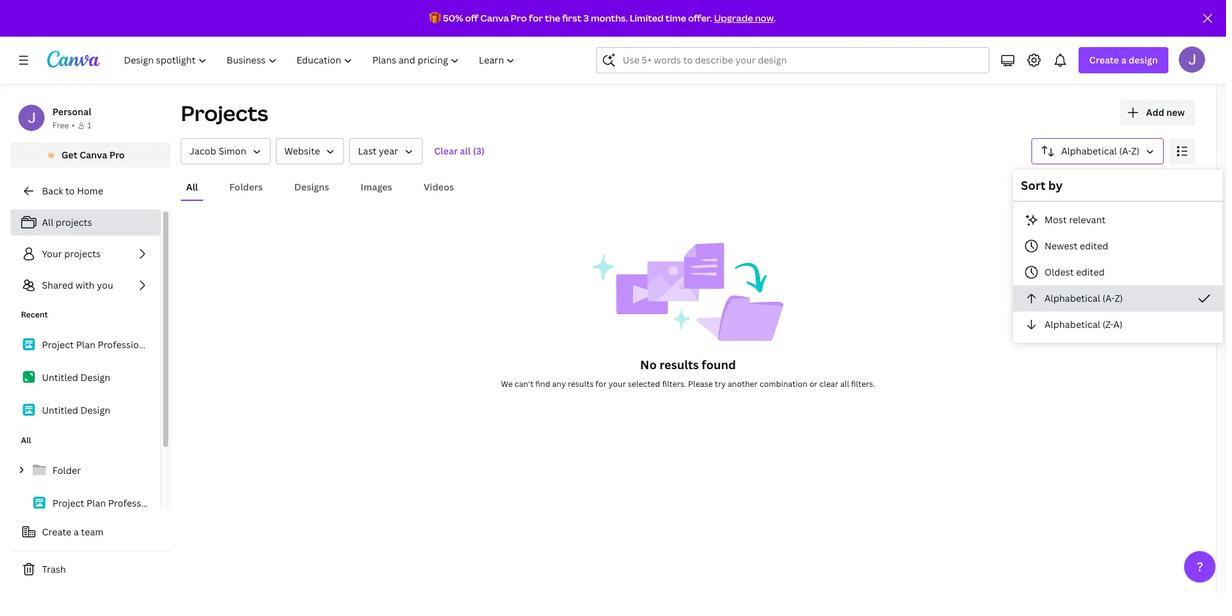 Task type: describe. For each thing, give the bounding box(es) containing it.
shared with you
[[42, 279, 113, 292]]

alphabetical (z-a) option
[[1013, 312, 1223, 338]]

clear
[[434, 145, 458, 157]]

shared
[[42, 279, 73, 292]]

alphabetical (z-a)
[[1045, 318, 1123, 331]]

canva inside button
[[80, 149, 107, 161]]

most relevant option
[[1013, 207, 1223, 233]]

edited for newest edited
[[1080, 240, 1108, 252]]

offer.
[[688, 12, 712, 24]]

a)
[[1113, 318, 1123, 331]]

create a team button
[[10, 520, 170, 546]]

no results found we can't find any results for your selected filters. please try another combination or clear all filters.
[[501, 357, 875, 390]]

all inside no results found we can't find any results for your selected filters. please try another combination or clear all filters.
[[840, 379, 849, 390]]

simon
[[218, 145, 246, 157]]

trash
[[42, 564, 66, 576]]

sort by
[[1021, 178, 1063, 193]]

alphabetical (z-a) button
[[1013, 312, 1223, 338]]

with
[[75, 279, 95, 292]]

folder list
[[10, 457, 161, 583]]

selected
[[628, 379, 660, 390]]

last year
[[358, 145, 398, 157]]

get
[[61, 149, 77, 161]]

a for team
[[74, 526, 79, 539]]

projects for your projects
[[64, 248, 101, 260]]

clear
[[820, 379, 838, 390]]

1
[[87, 120, 91, 131]]

most relevant button
[[1013, 207, 1223, 233]]

all for all projects
[[42, 216, 53, 229]]

free
[[52, 120, 69, 131]]

clear all (3) link
[[428, 138, 491, 164]]

most
[[1045, 214, 1067, 226]]

🎁
[[429, 12, 441, 24]]

3
[[583, 12, 589, 24]]

create a team
[[42, 526, 103, 539]]

alphabetical for alphabetical (z-a) button
[[1045, 318, 1100, 331]]

designs
[[294, 181, 329, 193]]

newest edited button
[[1013, 233, 1223, 260]]

Category button
[[276, 138, 344, 164]]

projects
[[181, 99, 268, 127]]

sort by list box
[[1013, 207, 1223, 338]]

all button
[[181, 175, 203, 200]]

50%
[[443, 12, 463, 24]]

your projects
[[42, 248, 101, 260]]

newest
[[1045, 240, 1078, 252]]

free •
[[52, 120, 75, 131]]

z) inside button
[[1115, 292, 1123, 305]]

(z-
[[1103, 318, 1113, 331]]

get canva pro button
[[10, 143, 170, 168]]

2 design from the top
[[80, 404, 110, 417]]

create a design
[[1089, 54, 1158, 66]]

year
[[379, 145, 398, 157]]

folder
[[52, 465, 81, 477]]

(a- inside 'alphabetical (a-z)' button
[[1103, 292, 1115, 305]]

images button
[[355, 175, 397, 200]]

untitled for 2nd untitled design 'link' from the bottom
[[42, 372, 78, 384]]

for inside no results found we can't find any results for your selected filters. please try another combination or clear all filters.
[[596, 379, 607, 390]]

the
[[545, 12, 560, 24]]

folder link
[[10, 457, 161, 485]]

(a- inside sort by button
[[1119, 145, 1131, 157]]

get canva pro
[[61, 149, 125, 161]]

we
[[501, 379, 513, 390]]

images
[[361, 181, 392, 193]]

shared with you link
[[10, 273, 161, 299]]

all for the "all" button
[[186, 181, 198, 193]]

trash link
[[10, 557, 170, 583]]

alphabetical (a-z) inside button
[[1045, 292, 1123, 305]]

videos button
[[418, 175, 459, 200]]

create for create a design
[[1089, 54, 1119, 66]]

find
[[535, 379, 550, 390]]

2 vertical spatial all
[[21, 435, 31, 446]]

can't
[[515, 379, 534, 390]]

Owner button
[[181, 138, 271, 164]]

videos
[[424, 181, 454, 193]]

newest edited option
[[1013, 233, 1223, 260]]

add
[[1146, 106, 1164, 119]]

clear all (3)
[[434, 145, 485, 157]]

add new
[[1146, 106, 1185, 119]]

to
[[65, 185, 75, 197]]

most relevant
[[1045, 214, 1106, 226]]

•
[[72, 120, 75, 131]]

now
[[755, 12, 774, 24]]

alphabetical (a-z) inside sort by button
[[1061, 145, 1140, 157]]

untitled for first untitled design 'link' from the bottom
[[42, 404, 78, 417]]

list containing all projects
[[10, 210, 161, 299]]

or
[[809, 379, 818, 390]]

newest edited
[[1045, 240, 1108, 252]]

design
[[1129, 54, 1158, 66]]

jacob simon image
[[1179, 47, 1205, 73]]

.
[[774, 12, 776, 24]]

0 horizontal spatial for
[[529, 12, 543, 24]]

jacob simon
[[189, 145, 246, 157]]

personal
[[52, 106, 91, 118]]

top level navigation element
[[115, 47, 527, 73]]

website
[[284, 145, 320, 157]]

folders
[[229, 181, 263, 193]]

first
[[562, 12, 582, 24]]

no
[[640, 357, 657, 373]]

relevant
[[1069, 214, 1106, 226]]

1 design from the top
[[80, 372, 110, 384]]

0 horizontal spatial results
[[568, 379, 594, 390]]

oldest edited option
[[1013, 260, 1223, 286]]



Task type: locate. For each thing, give the bounding box(es) containing it.
0 vertical spatial results
[[660, 357, 699, 373]]

alphabetical (a-z) option
[[1013, 286, 1223, 312]]

all projects
[[42, 216, 92, 229]]

untitled design link
[[10, 364, 161, 392], [10, 397, 161, 425]]

(3)
[[473, 145, 485, 157]]

0 vertical spatial alphabetical (a-z)
[[1061, 145, 1140, 157]]

a inside dropdown button
[[1121, 54, 1127, 66]]

you
[[97, 279, 113, 292]]

design
[[80, 372, 110, 384], [80, 404, 110, 417]]

folders button
[[224, 175, 268, 200]]

(a- up (z-
[[1103, 292, 1115, 305]]

0 vertical spatial projects
[[56, 216, 92, 229]]

0 vertical spatial all
[[460, 145, 471, 157]]

alphabetical inside sort by button
[[1061, 145, 1117, 157]]

months.
[[591, 12, 628, 24]]

0 vertical spatial for
[[529, 12, 543, 24]]

1 horizontal spatial canva
[[480, 12, 509, 24]]

all
[[460, 145, 471, 157], [840, 379, 849, 390]]

create for create a team
[[42, 526, 71, 539]]

1 horizontal spatial a
[[1121, 54, 1127, 66]]

canva
[[480, 12, 509, 24], [80, 149, 107, 161]]

jacob
[[189, 145, 216, 157]]

0 horizontal spatial create
[[42, 526, 71, 539]]

results up please
[[660, 357, 699, 373]]

a inside button
[[74, 526, 79, 539]]

filters.
[[662, 379, 686, 390], [851, 379, 875, 390]]

filters. right the clear
[[851, 379, 875, 390]]

alphabetical
[[1061, 145, 1117, 157], [1045, 292, 1100, 305], [1045, 318, 1100, 331]]

0 vertical spatial create
[[1089, 54, 1119, 66]]

Sort by button
[[1032, 138, 1164, 164]]

time
[[666, 12, 686, 24]]

1 horizontal spatial for
[[596, 379, 607, 390]]

2 untitled design link from the top
[[10, 397, 161, 425]]

0 vertical spatial canva
[[480, 12, 509, 24]]

0 vertical spatial untitled design
[[42, 372, 110, 384]]

0 horizontal spatial all
[[21, 435, 31, 446]]

1 horizontal spatial all
[[840, 379, 849, 390]]

edited for oldest edited
[[1076, 266, 1105, 279]]

results right any
[[568, 379, 594, 390]]

pro left the
[[511, 12, 527, 24]]

a left 'design'
[[1121, 54, 1127, 66]]

create inside dropdown button
[[1089, 54, 1119, 66]]

(a-
[[1119, 145, 1131, 157], [1103, 292, 1115, 305]]

1 vertical spatial pro
[[109, 149, 125, 161]]

1 filters. from the left
[[662, 379, 686, 390]]

recent
[[21, 309, 48, 320]]

1 vertical spatial list
[[10, 332, 161, 425]]

1 untitled design from the top
[[42, 372, 110, 384]]

upgrade now button
[[714, 12, 774, 24]]

by
[[1048, 178, 1063, 193]]

1 untitled from the top
[[42, 372, 78, 384]]

canva right off
[[480, 12, 509, 24]]

home
[[77, 185, 103, 197]]

0 vertical spatial pro
[[511, 12, 527, 24]]

0 vertical spatial design
[[80, 372, 110, 384]]

all inside button
[[186, 181, 198, 193]]

your
[[609, 379, 626, 390]]

🎁 50% off canva pro for the first 3 months. limited time offer. upgrade now .
[[429, 12, 776, 24]]

alphabetical (a-z)
[[1061, 145, 1140, 157], [1045, 292, 1123, 305]]

designs button
[[289, 175, 334, 200]]

sort
[[1021, 178, 1046, 193]]

edited down relevant
[[1080, 240, 1108, 252]]

1 vertical spatial all
[[42, 216, 53, 229]]

0 vertical spatial edited
[[1080, 240, 1108, 252]]

0 vertical spatial alphabetical
[[1061, 145, 1117, 157]]

a left "team"
[[74, 526, 79, 539]]

1 vertical spatial projects
[[64, 248, 101, 260]]

please
[[688, 379, 713, 390]]

1 vertical spatial (a-
[[1103, 292, 1115, 305]]

(a- down add new dropdown button
[[1119, 145, 1131, 157]]

list containing untitled design
[[10, 332, 161, 425]]

oldest edited button
[[1013, 260, 1223, 286]]

2 vertical spatial alphabetical
[[1045, 318, 1100, 331]]

1 vertical spatial a
[[74, 526, 79, 539]]

1 horizontal spatial results
[[660, 357, 699, 373]]

alphabetical left (z-
[[1045, 318, 1100, 331]]

0 vertical spatial untitled
[[42, 372, 78, 384]]

1 vertical spatial all
[[840, 379, 849, 390]]

2 untitled design from the top
[[42, 404, 110, 417]]

alphabetical down oldest edited
[[1045, 292, 1100, 305]]

0 horizontal spatial z)
[[1115, 292, 1123, 305]]

1 vertical spatial design
[[80, 404, 110, 417]]

a for design
[[1121, 54, 1127, 66]]

edited down newest edited
[[1076, 266, 1105, 279]]

pro up back to home link
[[109, 149, 125, 161]]

Search search field
[[623, 48, 964, 73]]

for left your
[[596, 379, 607, 390]]

results
[[660, 357, 699, 373], [568, 379, 594, 390]]

1 vertical spatial untitled
[[42, 404, 78, 417]]

alphabetical (a-z) up alphabetical (z-a) at the right
[[1045, 292, 1123, 305]]

1 horizontal spatial create
[[1089, 54, 1119, 66]]

0 horizontal spatial a
[[74, 526, 79, 539]]

all projects link
[[10, 210, 161, 236]]

z)
[[1131, 145, 1140, 157], [1115, 292, 1123, 305]]

1 vertical spatial untitled design
[[42, 404, 110, 417]]

another
[[728, 379, 758, 390]]

create a design button
[[1079, 47, 1168, 73]]

None search field
[[597, 47, 990, 73]]

0 vertical spatial (a-
[[1119, 145, 1131, 157]]

0 vertical spatial all
[[186, 181, 198, 193]]

1 horizontal spatial all
[[42, 216, 53, 229]]

z) down add new dropdown button
[[1131, 145, 1140, 157]]

untitled
[[42, 372, 78, 384], [42, 404, 78, 417]]

1 horizontal spatial z)
[[1131, 145, 1140, 157]]

z) down oldest edited option
[[1115, 292, 1123, 305]]

projects for all projects
[[56, 216, 92, 229]]

0 horizontal spatial pro
[[109, 149, 125, 161]]

z) inside sort by button
[[1131, 145, 1140, 157]]

0 horizontal spatial filters.
[[662, 379, 686, 390]]

1 horizontal spatial pro
[[511, 12, 527, 24]]

1 vertical spatial create
[[42, 526, 71, 539]]

1 untitled design link from the top
[[10, 364, 161, 392]]

projects inside your projects link
[[64, 248, 101, 260]]

canva right get
[[80, 149, 107, 161]]

projects down 'back to home'
[[56, 216, 92, 229]]

upgrade
[[714, 12, 753, 24]]

1 vertical spatial alphabetical (a-z)
[[1045, 292, 1123, 305]]

1 horizontal spatial (a-
[[1119, 145, 1131, 157]]

alphabetical (a-z) button
[[1013, 286, 1223, 312]]

Date modified button
[[349, 138, 422, 164]]

alphabetical for 'alphabetical (a-z)' button
[[1045, 292, 1100, 305]]

your
[[42, 248, 62, 260]]

alphabetical (a-z) up by
[[1061, 145, 1140, 157]]

all
[[186, 181, 198, 193], [42, 216, 53, 229], [21, 435, 31, 446]]

2 untitled from the top
[[42, 404, 78, 417]]

limited
[[630, 12, 664, 24]]

for left the
[[529, 12, 543, 24]]

projects inside all projects link
[[56, 216, 92, 229]]

create inside button
[[42, 526, 71, 539]]

team
[[81, 526, 103, 539]]

1 vertical spatial edited
[[1076, 266, 1105, 279]]

last
[[358, 145, 377, 157]]

1 horizontal spatial filters.
[[851, 379, 875, 390]]

0 horizontal spatial canva
[[80, 149, 107, 161]]

new
[[1167, 106, 1185, 119]]

1 vertical spatial canva
[[80, 149, 107, 161]]

all left (3)
[[460, 145, 471, 157]]

any
[[552, 379, 566, 390]]

1 vertical spatial results
[[568, 379, 594, 390]]

1 vertical spatial for
[[596, 379, 607, 390]]

create left "team"
[[42, 526, 71, 539]]

create left 'design'
[[1089, 54, 1119, 66]]

pro inside button
[[109, 149, 125, 161]]

2 filters. from the left
[[851, 379, 875, 390]]

1 list from the top
[[10, 210, 161, 299]]

1 vertical spatial alphabetical
[[1045, 292, 1100, 305]]

all right the clear
[[840, 379, 849, 390]]

2 list from the top
[[10, 332, 161, 425]]

1 vertical spatial untitled design link
[[10, 397, 161, 425]]

found
[[702, 357, 736, 373]]

off
[[465, 12, 479, 24]]

0 vertical spatial list
[[10, 210, 161, 299]]

a
[[1121, 54, 1127, 66], [74, 526, 79, 539]]

0 horizontal spatial (a-
[[1103, 292, 1115, 305]]

0 vertical spatial z)
[[1131, 145, 1140, 157]]

for
[[529, 12, 543, 24], [596, 379, 607, 390]]

1 vertical spatial z)
[[1115, 292, 1123, 305]]

list
[[10, 210, 161, 299], [10, 332, 161, 425]]

projects right your
[[64, 248, 101, 260]]

0 horizontal spatial all
[[460, 145, 471, 157]]

oldest
[[1045, 266, 1074, 279]]

alphabetical up by
[[1061, 145, 1117, 157]]

back
[[42, 185, 63, 197]]

0 vertical spatial untitled design link
[[10, 364, 161, 392]]

0 vertical spatial a
[[1121, 54, 1127, 66]]

your projects link
[[10, 241, 161, 267]]

2 horizontal spatial all
[[186, 181, 198, 193]]

projects
[[56, 216, 92, 229], [64, 248, 101, 260]]

try
[[715, 379, 726, 390]]

filters. left please
[[662, 379, 686, 390]]

back to home link
[[10, 178, 170, 204]]



Task type: vqa. For each thing, say whether or not it's contained in the screenshot.
a associated with team
yes



